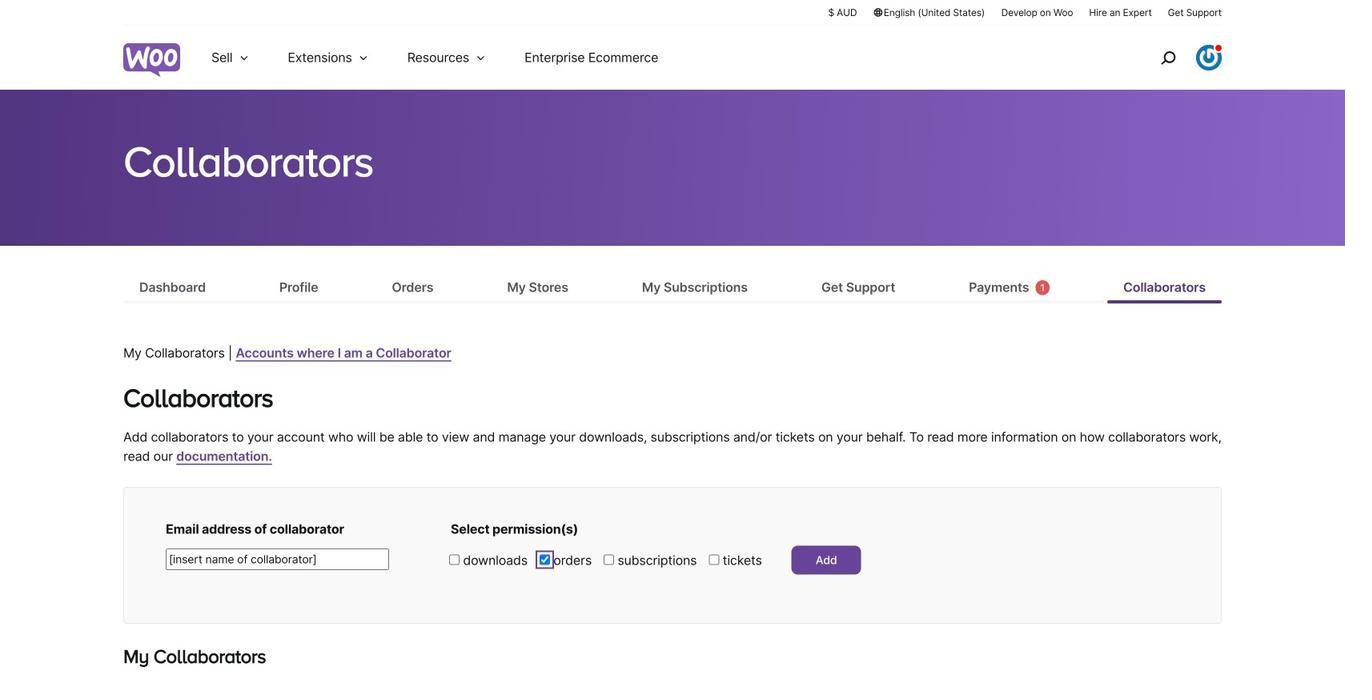 Task type: vqa. For each thing, say whether or not it's contained in the screenshot.
the Gravatar image on the bottom left of page
no



Task type: describe. For each thing, give the bounding box(es) containing it.
search image
[[1156, 45, 1181, 70]]



Task type: locate. For each thing, give the bounding box(es) containing it.
None checkbox
[[449, 555, 460, 565], [604, 555, 614, 565], [449, 555, 460, 565], [604, 555, 614, 565]]

open account menu image
[[1197, 45, 1222, 70]]

service navigation menu element
[[1127, 32, 1222, 84]]

None checkbox
[[540, 555, 550, 565], [709, 555, 720, 565], [540, 555, 550, 565], [709, 555, 720, 565]]



